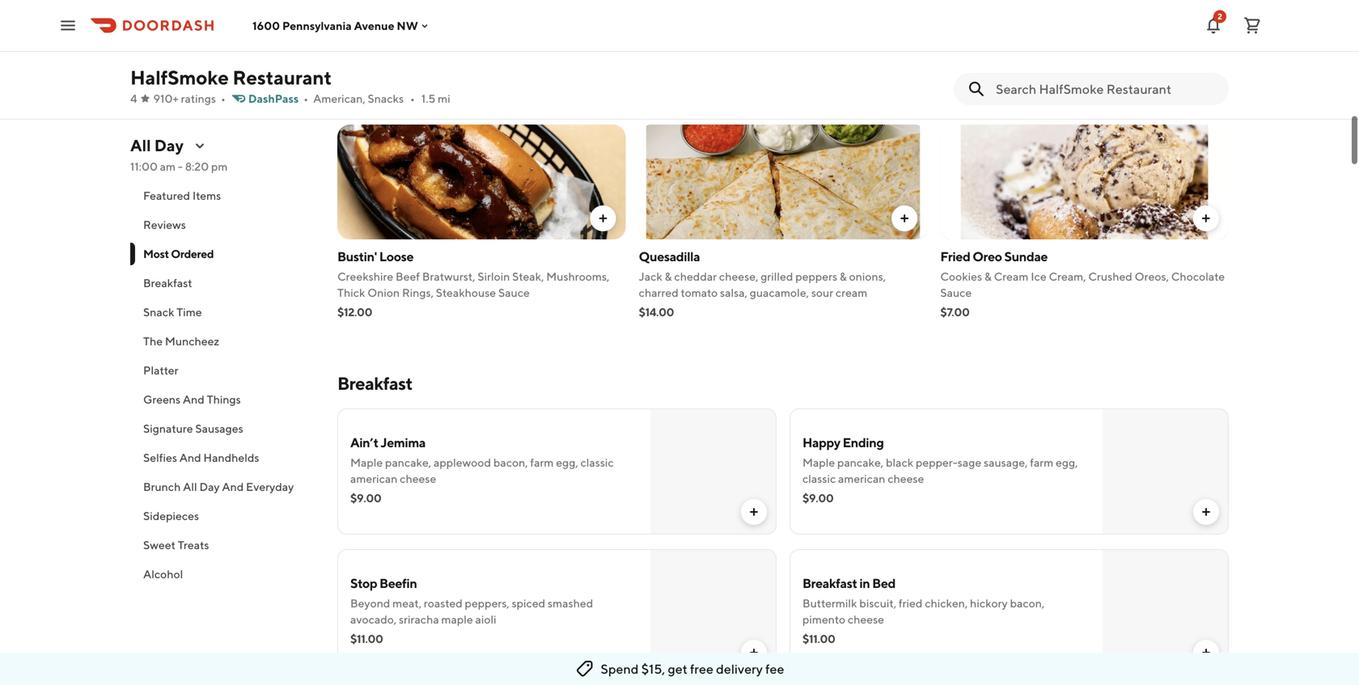 Task type: locate. For each thing, give the bounding box(es) containing it.
cream,
[[1049, 270, 1087, 283]]

breakfast up ain't at the bottom of page
[[337, 373, 413, 394]]

platter up mozzarella
[[425, 21, 464, 37]]

0 horizontal spatial egg,
[[556, 456, 578, 469]]

bacon, right hickory
[[1010, 597, 1045, 610]]

pancake, inside happy ending maple pancake, black pepper-sage sausage, farm egg, classic american cheese $9.00
[[838, 456, 884, 469]]

selfies and handhelds
[[143, 451, 259, 465]]

$9.00 inside happy ending maple pancake, black pepper-sage sausage, farm egg, classic american cheese $9.00
[[803, 492, 834, 505]]

maple
[[441, 613, 473, 626]]

0 horizontal spatial farm
[[530, 456, 554, 469]]

day down selfies and handhelds
[[199, 480, 220, 494]]

2 vertical spatial breakfast
[[803, 576, 857, 591]]

& inside fried oreo sundae cookies & cream ice cream, crushed oreos, chocolate sauce $7.00
[[985, 270, 992, 283]]

pm
[[211, 160, 228, 173]]

$7.00
[[941, 306, 970, 319]]

bacon, right applewood
[[494, 456, 528, 469]]

no
[[337, 21, 355, 37]]

ranch,
[[549, 59, 585, 72]]

1 horizontal spatial egg,
[[1056, 456, 1078, 469]]

ice
[[1031, 270, 1047, 283]]

jack
[[639, 270, 663, 283]]

0 items, open order cart image
[[1243, 16, 1263, 35]]

platter up greens
[[143, 364, 178, 377]]

1 egg, from the left
[[556, 456, 578, 469]]

0 horizontal spatial $11.00
[[350, 632, 383, 646]]

& right jack
[[665, 270, 672, 283]]

all
[[130, 136, 151, 155], [183, 480, 197, 494]]

cheese down jemima
[[400, 472, 436, 486]]

farm right applewood
[[530, 456, 554, 469]]

1 maple from the left
[[350, 456, 383, 469]]

0 horizontal spatial platter
[[143, 364, 178, 377]]

all right brunch
[[183, 480, 197, 494]]

treats
[[178, 539, 209, 552]]

egg, inside happy ending maple pancake, black pepper-sage sausage, farm egg, classic american cheese $9.00
[[1056, 456, 1078, 469]]

1 farm from the left
[[530, 456, 554, 469]]

pancake, inside ain't jemima maple pancake, applewood bacon, farm egg, classic american cheese $9.00
[[385, 456, 432, 469]]

in
[[362, 42, 371, 56], [734, 42, 743, 56], [860, 576, 870, 591]]

maple inside happy ending maple pancake, black pepper-sage sausage, farm egg, classic american cheese $9.00
[[803, 456, 835, 469]]

cheese inside breakfast in bed buttermilk biscuit, fried chicken, hickory bacon, pimento cheese $11.00
[[848, 613, 885, 626]]

and for greens
[[183, 393, 205, 406]]

1 sauce from the left
[[498, 286, 530, 299]]

egg,
[[556, 456, 578, 469], [1056, 456, 1078, 469]]

$15,
[[642, 662, 665, 677]]

& up the snacks
[[384, 75, 391, 88]]

signature
[[143, 422, 193, 435]]

all up 11:00
[[130, 136, 151, 155]]

day
[[154, 136, 184, 155], [199, 480, 220, 494]]

1 horizontal spatial all
[[183, 480, 197, 494]]

1 horizontal spatial •
[[304, 92, 308, 105]]

bacon,
[[494, 456, 528, 469], [1010, 597, 1045, 610]]

maple inside ain't jemima maple pancake, applewood bacon, farm egg, classic american cheese $9.00
[[350, 456, 383, 469]]

american inside happy ending maple pancake, black pepper-sage sausage, farm egg, classic american cheese $9.00
[[838, 472, 886, 486]]

1 pancake, from the left
[[385, 456, 432, 469]]

0 horizontal spatial all
[[130, 136, 151, 155]]

$11.00 down avocado,
[[350, 632, 383, 646]]

pancake,
[[385, 456, 432, 469], [838, 456, 884, 469]]

a
[[373, 42, 379, 56]]

1 horizontal spatial american
[[838, 472, 886, 486]]

• left 1.5
[[410, 92, 415, 105]]

in inside flash fried, tossed in balsamic vinaigrette and parmesan cheese. served with candied pecans
[[734, 42, 743, 56]]

& down oreo
[[985, 270, 992, 283]]

bed
[[873, 576, 896, 591]]

alcohol
[[143, 568, 183, 581]]

$9.00
[[350, 492, 382, 505], [803, 492, 834, 505]]

get
[[668, 662, 688, 677]]

1 horizontal spatial bacon,
[[1010, 597, 1045, 610]]

ketchup
[[337, 75, 382, 88]]

0 horizontal spatial •
[[221, 92, 226, 105]]

1 horizontal spatial maple
[[803, 456, 835, 469]]

1600
[[253, 19, 280, 32]]

sticks,
[[485, 42, 518, 56]]

2 vertical spatial add item to cart image
[[748, 647, 761, 660]]

stop beefin image
[[651, 550, 777, 676]]

2 horizontal spatial in
[[860, 576, 870, 591]]

time
[[177, 306, 202, 319]]

cheese inside happy ending maple pancake, black pepper-sage sausage, farm egg, classic american cheese $9.00
[[888, 472, 925, 486]]

1 vertical spatial add item to cart image
[[1200, 506, 1213, 519]]

0 horizontal spatial classic
[[581, 456, 614, 469]]

the muncheez button
[[130, 327, 318, 356]]

salsa,
[[720, 286, 748, 299]]

cheese inside ain't jemima maple pancake, applewood bacon, farm egg, classic american cheese $9.00
[[400, 472, 436, 486]]

maple down ain't at the bottom of page
[[350, 456, 383, 469]]

0 vertical spatial and
[[183, 393, 205, 406]]

1 horizontal spatial day
[[199, 480, 220, 494]]

2 egg, from the left
[[1056, 456, 1078, 469]]

applewood
[[434, 456, 491, 469]]

breakfast up the snack time
[[143, 276, 192, 290]]

$9.00 down ain't at the bottom of page
[[350, 492, 382, 505]]

and up signature sausages
[[183, 393, 205, 406]]

1 horizontal spatial $9.00
[[803, 492, 834, 505]]

farm inside ain't jemima maple pancake, applewood bacon, farm egg, classic american cheese $9.00
[[530, 456, 554, 469]]

american down ain't at the bottom of page
[[350, 472, 398, 486]]

all inside button
[[183, 480, 197, 494]]

happy
[[803, 435, 841, 450]]

nw
[[397, 19, 418, 32]]

2 pancake, from the left
[[838, 456, 884, 469]]

oreo
[[973, 249, 1002, 264]]

breakfast inside breakfast in bed buttermilk biscuit, fried chicken, hickory bacon, pimento cheese $11.00
[[803, 576, 857, 591]]

maple for happy
[[803, 456, 835, 469]]

beef
[[396, 270, 420, 283]]

maple
[[350, 456, 383, 469], [803, 456, 835, 469]]

•
[[221, 92, 226, 105], [304, 92, 308, 105], [410, 92, 415, 105]]

add item to cart image
[[597, 212, 610, 225], [899, 212, 912, 225], [748, 506, 761, 519], [1200, 647, 1213, 660]]

$9.00 down happy
[[803, 492, 834, 505]]

most
[[143, 247, 169, 261]]

1 horizontal spatial platter
[[425, 21, 464, 37]]

add item to cart image
[[1200, 212, 1213, 225], [1200, 506, 1213, 519], [748, 647, 761, 660]]

and inside 'button'
[[179, 451, 201, 465]]

0 horizontal spatial sauce
[[498, 286, 530, 299]]

• down halfsmoke restaurant
[[221, 92, 226, 105]]

loose
[[379, 249, 414, 264]]

classic
[[581, 456, 614, 469], [803, 472, 836, 486]]

vinaigrette
[[793, 42, 849, 56]]

day up am
[[154, 136, 184, 155]]

0 vertical spatial classic
[[581, 456, 614, 469]]

platter
[[425, 21, 464, 37], [143, 364, 178, 377]]

• down restaurant in the top left of the page
[[304, 92, 308, 105]]

cheese for ain't jemima
[[400, 472, 436, 486]]

american,
[[313, 92, 366, 105]]

1 horizontal spatial pancake,
[[838, 456, 884, 469]]

featured
[[143, 189, 190, 202]]

pepper-
[[916, 456, 958, 469]]

1 horizontal spatial farm
[[1030, 456, 1054, 469]]

0 vertical spatial day
[[154, 136, 184, 155]]

farm right sausage,
[[1030, 456, 1054, 469]]

spend
[[601, 662, 639, 677]]

0 vertical spatial all
[[130, 136, 151, 155]]

0 horizontal spatial bacon,
[[494, 456, 528, 469]]

2 american from the left
[[838, 472, 886, 486]]

peppers
[[796, 270, 838, 283]]

0 horizontal spatial $9.00
[[350, 492, 382, 505]]

handhelds
[[203, 451, 259, 465]]

avenue
[[354, 19, 395, 32]]

0 horizontal spatial american
[[350, 472, 398, 486]]

cheese down biscuit,
[[848, 613, 885, 626]]

cheese.
[[639, 59, 678, 72]]

1 vertical spatial classic
[[803, 472, 836, 486]]

stop beefin beyond meat, roasted peppers, spiced smashed avocado, sriracha maple aioli $11.00
[[350, 576, 593, 646]]

sauce inside fried oreo sundae cookies & cream ice cream, crushed oreos, chocolate sauce $7.00
[[941, 286, 972, 299]]

2 $11.00 from the left
[[803, 632, 836, 646]]

brunch
[[143, 480, 181, 494]]

signature sausages button
[[130, 414, 318, 444]]

platter button
[[130, 356, 318, 385]]

mozzarella
[[426, 42, 483, 56]]

sauce inside bustin' loose creekshire beef bratwurst, sirloin steak, mushrooms, thick onion rings, steakhouse sauce $12.00
[[498, 286, 530, 299]]

american down ending
[[838, 472, 886, 486]]

topping.
[[993, 42, 1035, 56]]

egg, inside ain't jemima maple pancake, applewood bacon, farm egg, classic american cheese $9.00
[[556, 456, 578, 469]]

1 vertical spatial all
[[183, 480, 197, 494]]

breakfast in bed image
[[1103, 550, 1229, 676]]

the
[[143, 335, 163, 348]]

pancake, down ending
[[838, 456, 884, 469]]

1 $9.00 from the left
[[350, 492, 382, 505]]

910+ ratings •
[[153, 92, 226, 105]]

0 vertical spatial add item to cart image
[[1200, 212, 1213, 225]]

in left a
[[362, 42, 371, 56]]

fee
[[766, 662, 785, 677]]

onions,
[[849, 270, 886, 283]]

0 horizontal spatial in
[[362, 42, 371, 56]]

and down signature sausages
[[179, 451, 201, 465]]

2 • from the left
[[304, 92, 308, 105]]

0 horizontal spatial cheese
[[400, 472, 436, 486]]

1 vertical spatial bacon,
[[1010, 597, 1045, 610]]

$11.00 inside breakfast in bed buttermilk biscuit, fried chicken, hickory bacon, pimento cheese $11.00
[[803, 632, 836, 646]]

1 horizontal spatial breakfast
[[337, 373, 413, 394]]

sweet
[[143, 539, 176, 552]]

steak,
[[512, 270, 544, 283]]

cheese down black
[[888, 472, 925, 486]]

sweet treats
[[143, 539, 209, 552]]

breakfast inside button
[[143, 276, 192, 290]]

2 horizontal spatial breakfast
[[803, 576, 857, 591]]

flash fried, tossed in balsamic vinaigrette and parmesan cheese. served with candied pecans
[[639, 42, 923, 72]]

$11.00 down pimento
[[803, 632, 836, 646]]

1600 pennsylvania avenue nw button
[[253, 19, 431, 32]]

2 farm from the left
[[1030, 456, 1054, 469]]

0 vertical spatial platter
[[425, 21, 464, 37]]

mustard
[[393, 75, 437, 88]]

2 maple from the left
[[803, 456, 835, 469]]

pimento
[[803, 613, 846, 626]]

1 vertical spatial platter
[[143, 364, 178, 377]]

breakfast up buttermilk
[[803, 576, 857, 591]]

pancake, down jemima
[[385, 456, 432, 469]]

0 horizontal spatial maple
[[350, 456, 383, 469]]

0 vertical spatial breakfast
[[143, 276, 192, 290]]

most ordered
[[143, 247, 214, 261]]

maple down happy
[[803, 456, 835, 469]]

ending
[[843, 435, 884, 450]]

1 • from the left
[[221, 92, 226, 105]]

2 $9.00 from the left
[[803, 492, 834, 505]]

2 horizontal spatial cheese
[[888, 472, 925, 486]]

1 vertical spatial day
[[199, 480, 220, 494]]

Item Search search field
[[996, 80, 1216, 98]]

1 vertical spatial and
[[179, 451, 201, 465]]

restaurant
[[233, 66, 332, 89]]

1 horizontal spatial $11.00
[[803, 632, 836, 646]]

platter inside button
[[143, 364, 178, 377]]

greens
[[143, 393, 181, 406]]

in up with
[[734, 42, 743, 56]]

aioli
[[476, 613, 497, 626]]

fried
[[899, 597, 923, 610]]

sauce down cookies
[[941, 286, 972, 299]]

1 american from the left
[[350, 472, 398, 486]]

2 sauce from the left
[[941, 286, 972, 299]]

3 • from the left
[[410, 92, 415, 105]]

1 horizontal spatial sauce
[[941, 286, 972, 299]]

0 horizontal spatial breakfast
[[143, 276, 192, 290]]

11:00
[[130, 160, 158, 173]]

2 horizontal spatial •
[[410, 92, 415, 105]]

happy ending image
[[1103, 409, 1229, 535]]

0 vertical spatial bacon,
[[494, 456, 528, 469]]

$8.00
[[941, 62, 972, 75]]

and down handhelds
[[222, 480, 244, 494]]

fried oreo sundae image
[[941, 125, 1229, 240]]

mac
[[393, 59, 415, 72]]

1 horizontal spatial in
[[734, 42, 743, 56]]

1 $11.00 from the left
[[350, 632, 383, 646]]

in left bed on the right of the page
[[860, 576, 870, 591]]

sauce down steak,
[[498, 286, 530, 299]]

pancake, for ending
[[838, 456, 884, 469]]

guacamole,
[[750, 286, 809, 299]]

1 horizontal spatial cheese
[[848, 613, 885, 626]]

1 horizontal spatial classic
[[803, 472, 836, 486]]

0 horizontal spatial pancake,
[[385, 456, 432, 469]]

cheese
[[429, 59, 468, 72]]



Task type: vqa. For each thing, say whether or not it's contained in the screenshot.


Task type: describe. For each thing, give the bounding box(es) containing it.
classic inside happy ending maple pancake, black pepper-sage sausage, farm egg, classic american cheese $9.00
[[803, 472, 836, 486]]

snack time
[[143, 306, 202, 319]]

choice of topping. $8.00
[[941, 42, 1035, 75]]

greens and things
[[143, 393, 241, 406]]

pancake, for jemima
[[385, 456, 432, 469]]

buttermilk
[[803, 597, 857, 610]]

grilled
[[761, 270, 793, 283]]

no judgement platter pigs in a blanket, mozzarella sticks, mini corn dogs, tater tots, mac n' cheese bites marinara, ranch, ketchup & mustard
[[337, 21, 603, 88]]

sriracha
[[399, 613, 439, 626]]

chicken,
[[925, 597, 968, 610]]

maple for ain't
[[350, 456, 383, 469]]

0 horizontal spatial day
[[154, 136, 184, 155]]

marinara,
[[498, 59, 547, 72]]

candied
[[742, 59, 783, 72]]

breakfast in bed buttermilk biscuit, fried chicken, hickory bacon, pimento cheese $11.00
[[803, 576, 1045, 646]]

choice
[[941, 42, 978, 56]]

farm inside happy ending maple pancake, black pepper-sage sausage, farm egg, classic american cheese $9.00
[[1030, 456, 1054, 469]]

cheese,
[[719, 270, 759, 283]]

in inside breakfast in bed buttermilk biscuit, fried chicken, hickory bacon, pimento cheese $11.00
[[860, 576, 870, 591]]

sage
[[958, 456, 982, 469]]

• for 910+ ratings •
[[221, 92, 226, 105]]

• for american, snacks • 1.5 mi
[[410, 92, 415, 105]]

hickory
[[970, 597, 1008, 610]]

$14.00
[[639, 306, 674, 319]]

pecans
[[786, 59, 822, 72]]

creekshire
[[337, 270, 394, 283]]

onion
[[368, 286, 400, 299]]

8:20
[[185, 160, 209, 173]]

beefin
[[380, 576, 417, 591]]

mushrooms,
[[546, 270, 610, 283]]

selfies
[[143, 451, 177, 465]]

& up cream
[[840, 270, 847, 283]]

crushed
[[1089, 270, 1133, 283]]

ordered
[[171, 247, 214, 261]]

2 vertical spatial and
[[222, 480, 244, 494]]

jemima
[[381, 435, 426, 450]]

spend $15, get free delivery fee
[[601, 662, 785, 677]]

bustin'
[[337, 249, 377, 264]]

classic inside ain't jemima maple pancake, applewood bacon, farm egg, classic american cheese $9.00
[[581, 456, 614, 469]]

1.5
[[422, 92, 436, 105]]

black
[[886, 456, 914, 469]]

american inside ain't jemima maple pancake, applewood bacon, farm egg, classic american cheese $9.00
[[350, 472, 398, 486]]

sausage,
[[984, 456, 1028, 469]]

charred
[[639, 286, 679, 299]]

-
[[178, 160, 183, 173]]

the muncheez
[[143, 335, 219, 348]]

ain't jemima maple pancake, applewood bacon, farm egg, classic american cheese $9.00
[[350, 435, 614, 505]]

greens and things button
[[130, 385, 318, 414]]

and
[[851, 42, 870, 56]]

judgement
[[357, 21, 423, 37]]

free
[[690, 662, 714, 677]]

n'
[[417, 59, 426, 72]]

in inside "no judgement platter pigs in a blanket, mozzarella sticks, mini corn dogs, tater tots, mac n' cheese bites marinara, ranch, ketchup & mustard"
[[362, 42, 371, 56]]

$9.00 inside ain't jemima maple pancake, applewood bacon, farm egg, classic american cheese $9.00
[[350, 492, 382, 505]]

delivery
[[716, 662, 763, 677]]

bratwurst,
[[422, 270, 475, 283]]

biscuit,
[[860, 597, 897, 610]]

avocado,
[[350, 613, 397, 626]]

day inside button
[[199, 480, 220, 494]]

add item to cart image for ending
[[1200, 506, 1213, 519]]

rings,
[[402, 286, 434, 299]]

halfsmoke
[[130, 66, 229, 89]]

fried
[[941, 249, 971, 264]]

stop
[[350, 576, 377, 591]]

cheese for breakfast in bed
[[848, 613, 885, 626]]

bacon, inside ain't jemima maple pancake, applewood bacon, farm egg, classic american cheese $9.00
[[494, 456, 528, 469]]

brunch all day and everyday
[[143, 480, 294, 494]]

beyond
[[350, 597, 390, 610]]

open menu image
[[58, 16, 78, 35]]

sour
[[812, 286, 834, 299]]

ain't jemima image
[[651, 409, 777, 535]]

fried,
[[669, 42, 696, 56]]

flash
[[639, 42, 667, 56]]

1 vertical spatial breakfast
[[337, 373, 413, 394]]

tater
[[337, 59, 364, 72]]

ratings
[[181, 92, 216, 105]]

dogs,
[[573, 42, 603, 56]]

add item to cart image for beefin
[[748, 647, 761, 660]]

parmesan
[[873, 42, 923, 56]]

$11.00 inside stop beefin beyond meat, roasted peppers, spiced smashed avocado, sriracha maple aioli $11.00
[[350, 632, 383, 646]]

of
[[980, 42, 990, 56]]

dashpass
[[248, 92, 299, 105]]

platter inside "no judgement platter pigs in a blanket, mozzarella sticks, mini corn dogs, tater tots, mac n' cheese bites marinara, ranch, ketchup & mustard"
[[425, 21, 464, 37]]

meat,
[[393, 597, 422, 610]]

11:00 am - 8:20 pm
[[130, 160, 228, 173]]

things
[[207, 393, 241, 406]]

american, snacks • 1.5 mi
[[313, 92, 451, 105]]

bacon, inside breakfast in bed buttermilk biscuit, fried chicken, hickory bacon, pimento cheese $11.00
[[1010, 597, 1045, 610]]

selfies and handhelds button
[[130, 444, 318, 473]]

cookies
[[941, 270, 983, 283]]

cheddar
[[674, 270, 717, 283]]

bites
[[470, 59, 496, 72]]

4
[[130, 92, 137, 105]]

quesadilla jack & cheddar cheese, grilled peppers & onions, charred tomato salsa, guacamole, sour cream $14.00
[[639, 249, 886, 319]]

snack
[[143, 306, 174, 319]]

ain't
[[350, 435, 378, 450]]

and for selfies
[[179, 451, 201, 465]]

910+
[[153, 92, 179, 105]]

notification bell image
[[1204, 16, 1224, 35]]

tomato
[[681, 286, 718, 299]]

$12.00
[[337, 306, 372, 319]]

quesadilla image
[[639, 125, 928, 240]]

mi
[[438, 92, 451, 105]]

reviews button
[[130, 210, 318, 240]]

thick
[[337, 286, 365, 299]]

menus image
[[193, 139, 206, 152]]

cream
[[836, 286, 868, 299]]

bustin' loose image
[[337, 125, 626, 240]]

sundae
[[1005, 249, 1048, 264]]

& inside "no judgement platter pigs in a blanket, mozzarella sticks, mini corn dogs, tater tots, mac n' cheese bites marinara, ranch, ketchup & mustard"
[[384, 75, 391, 88]]

pigs
[[337, 42, 359, 56]]



